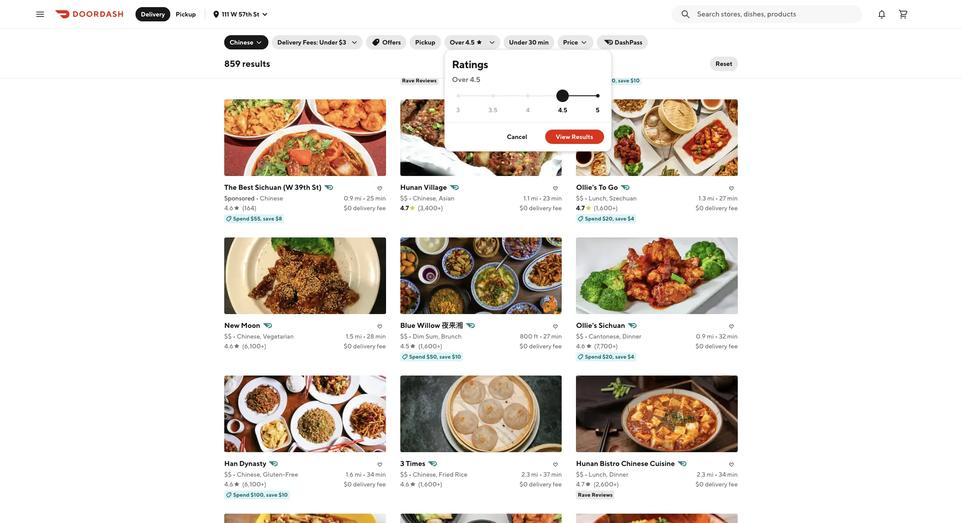 Task type: describe. For each thing, give the bounding box(es) containing it.
fee for $$ • cantonese, dinner
[[729, 343, 738, 350]]

$$ for ollie's sichuan
[[577, 333, 584, 340]]

min inside button
[[538, 39, 549, 46]]

$10 for blue willow 夜来湘
[[452, 354, 461, 360]]

the best sichuan (w 39th st)
[[224, 183, 322, 192]]

$10 for han dynasty
[[279, 492, 288, 499]]

spend $50, save $10
[[409, 354, 461, 360]]

spend for han dynasty
[[233, 492, 250, 499]]

(164)
[[242, 205, 257, 212]]

1 vertical spatial over 4.5
[[452, 75, 481, 84]]

$$ for 3 times
[[400, 471, 408, 479]]

(1,600+) for 3 times
[[418, 481, 443, 488]]

over 4.5 button
[[445, 35, 500, 50]]

over inside button
[[450, 39, 464, 46]]

hunan for hunan bistro chinese cuisine
[[577, 460, 599, 468]]

0 items, open order cart image
[[898, 9, 909, 19]]

$50,
[[427, 354, 439, 360]]

save for ollie's sichuan
[[616, 354, 627, 360]]

27 for ollie's to go
[[720, 195, 726, 202]]

23
[[543, 195, 550, 202]]

3.5
[[489, 106, 498, 114]]

price button
[[558, 35, 594, 50]]

free
[[285, 471, 298, 479]]

4.6 for new
[[224, 343, 233, 350]]

1.6 mi • 34 min for $$ • chinese, gluten-free
[[346, 471, 386, 479]]

han dynasty for $$
[[224, 460, 267, 468]]

3 stars and over image
[[457, 94, 460, 98]]

delivery for $$ • chinese, vegetarian
[[353, 343, 376, 350]]

click to add this store to your saved list image for new chinatown (asian cuisine)
[[551, 45, 561, 56]]

reviews for bistro
[[592, 492, 613, 499]]

hunan village
[[400, 183, 447, 192]]

willow
[[417, 321, 440, 330]]

chinatown
[[417, 45, 454, 53]]

save down the '• chinese' at the right
[[618, 77, 630, 84]]

w
[[231, 10, 237, 18]]

2.3 mi • 37 min
[[522, 471, 562, 479]]

(1,200+)
[[242, 66, 266, 73]]

4.5 down the blue
[[400, 343, 410, 350]]

25
[[367, 195, 374, 202]]

pickup for the bottommost pickup "button"
[[415, 39, 436, 46]]

mi for $$ • chinese, gluten-free
[[355, 471, 362, 479]]

0.9 for the best sichuan (w 39th st)
[[344, 195, 354, 202]]

37
[[544, 471, 550, 479]]

1.5 mi • 28 min
[[346, 333, 386, 340]]

vegetarian
[[263, 333, 294, 340]]

57th
[[239, 10, 252, 18]]

chinese, for village
[[413, 195, 438, 202]]

$​0 for $$ • chinese, vegetarian
[[344, 343, 352, 350]]

(1,600+) down $ • noodles, pickup
[[418, 66, 443, 73]]

1.3 mi • 27 min
[[699, 195, 738, 202]]

brunch
[[441, 333, 462, 340]]

new chinatown (asian cuisine)
[[400, 45, 505, 53]]

111 w 57th st
[[222, 10, 260, 18]]

$4 for ollie's to go
[[628, 215, 635, 222]]

price
[[563, 39, 579, 46]]

new moon
[[224, 321, 260, 330]]

moon
[[241, 321, 260, 330]]

800
[[520, 333, 533, 340]]

28
[[367, 333, 374, 340]]

save for the best sichuan (w 39th st)
[[263, 215, 275, 222]]

chinese, for times
[[413, 471, 438, 479]]

$​0 delivery fee for $$ • lunch, dinner
[[696, 481, 738, 488]]

cuisine
[[650, 460, 675, 468]]

111
[[222, 10, 229, 18]]

0 vertical spatial sichuan
[[255, 183, 282, 192]]

delivery for $$ • chinese, fried rice
[[529, 481, 552, 488]]

1.1 mi • 23 min
[[524, 195, 562, 202]]

results
[[572, 133, 594, 141]]

st)
[[312, 183, 322, 192]]

fried
[[439, 471, 454, 479]]

new for new moon
[[224, 321, 240, 330]]

sum,
[[426, 333, 440, 340]]

cantonese,
[[589, 333, 621, 340]]

spend $20, save $4 for sichuan
[[585, 354, 635, 360]]

$​0 delivery fee for • chinese
[[696, 66, 738, 73]]

delivery for $$ • dim sum, brunch
[[529, 343, 552, 350]]

$$ for ollie's to go
[[577, 195, 584, 202]]

$$ for han dynasty
[[224, 471, 232, 479]]

hunan for hunan village
[[400, 183, 423, 192]]

39th
[[295, 183, 311, 192]]

open menu image
[[35, 9, 46, 19]]

under inside button
[[509, 39, 528, 46]]

under 30 min
[[509, 39, 549, 46]]

$​0 for $$ • lunch, szechuan
[[696, 205, 704, 212]]

30
[[529, 39, 537, 46]]

fees:
[[303, 39, 318, 46]]

cuisine)
[[478, 45, 505, 53]]

(3,400+)
[[418, 205, 443, 212]]

view
[[556, 133, 571, 141]]

delivery fees: under $3
[[278, 39, 346, 46]]

4.8
[[224, 66, 234, 73]]

1 horizontal spatial $100,
[[603, 77, 617, 84]]

859
[[224, 58, 241, 69]]

delivery for delivery
[[141, 10, 165, 18]]

$ • noodles, pickup
[[400, 57, 456, 64]]

cancel button
[[496, 130, 538, 144]]

1.6 for • chinese
[[698, 57, 706, 64]]

blue willow 夜来湘
[[400, 321, 463, 330]]

reset button
[[711, 57, 738, 71]]

859 results
[[224, 58, 270, 69]]

4.7 for hunan bistro chinese cuisine
[[577, 481, 585, 488]]

34 for $$ • chinese, gluten-free
[[367, 471, 374, 479]]

fee for $$ • lunch, dinner
[[729, 481, 738, 488]]

szechuan
[[610, 195, 637, 202]]

3 times
[[400, 460, 426, 468]]

(7,700+)
[[594, 343, 618, 350]]

$​0 for $$ • chinese, fried rice
[[520, 481, 528, 488]]

1 under from the left
[[319, 39, 338, 46]]

dynasty for chinese
[[592, 45, 619, 53]]

notification bell image
[[877, 9, 888, 19]]

1.6 for $$ • chinese, gluten-free
[[346, 471, 354, 479]]

results
[[242, 58, 270, 69]]

32
[[719, 333, 726, 340]]

fee for $$ • chinese, asian
[[553, 205, 562, 212]]

fee for $$ • chinese, gluten-free
[[377, 481, 386, 488]]

spend for ollie's to go
[[585, 215, 602, 222]]

go
[[608, 183, 618, 192]]

dinner for sichuan
[[623, 333, 642, 340]]

under 30 min button
[[504, 35, 554, 50]]

cafe china
[[224, 45, 261, 53]]

$55,
[[251, 215, 262, 222]]

mi for $$ • chinese, asian
[[531, 195, 538, 202]]

$​0 for $$ • lunch, dinner
[[696, 481, 704, 488]]

$$ • cantonese, dinner
[[577, 333, 642, 340]]

4.5 inside button
[[466, 39, 475, 46]]

cafe
[[224, 45, 240, 53]]

rave reviews for new
[[402, 77, 437, 84]]

4.6 for han
[[224, 481, 233, 488]]

fee for $$ • lunch, szechuan
[[729, 205, 738, 212]]

$$ • chinese, asian
[[400, 195, 455, 202]]

noodles,
[[409, 57, 435, 64]]

111 w 57th st button
[[213, 10, 269, 18]]

offers
[[383, 39, 401, 46]]

0 horizontal spatial $100,
[[251, 492, 265, 499]]

1 horizontal spatial sichuan
[[599, 321, 626, 330]]

to
[[599, 183, 607, 192]]

0 vertical spatial $10
[[631, 77, 640, 84]]

1.1
[[524, 195, 530, 202]]

save for blue willow 夜来湘
[[440, 354, 451, 360]]

st
[[253, 10, 260, 18]]

• chinese
[[607, 57, 635, 64]]

$$ • chinese, fried rice
[[400, 471, 468, 479]]

min for $$ • lunch, szechuan
[[728, 195, 738, 202]]

4.6 for ollie's
[[577, 343, 586, 350]]

4.7 for ollie's to go
[[577, 205, 585, 212]]

0 vertical spatial spend $100, save $10
[[585, 77, 640, 84]]

asian
[[439, 195, 455, 202]]

$​0 for • chinese
[[696, 66, 704, 73]]

$$ • chinese, vegetarian
[[224, 333, 294, 340]]

min for $$ • chinese, asian
[[552, 195, 562, 202]]

$$ for hunan bistro chinese cuisine
[[577, 471, 584, 479]]



Task type: vqa. For each thing, say whether or not it's contained in the screenshot.
'Jumbo'
no



Task type: locate. For each thing, give the bounding box(es) containing it.
$4 down szechuan
[[628, 215, 635, 222]]

$20, for to
[[603, 215, 614, 222]]

hunan bistro chinese cuisine
[[577, 460, 675, 468]]

1 vertical spatial pickup button
[[410, 35, 441, 50]]

0 horizontal spatial 1.6 mi • 34 min
[[346, 471, 386, 479]]

ft
[[534, 333, 539, 340]]

chinese button
[[224, 35, 269, 50]]

rave for new
[[402, 77, 415, 84]]

han for • chinese
[[577, 45, 590, 53]]

spend $20, save $4 down $$ • lunch, szechuan
[[585, 215, 635, 222]]

pickup button left the '111'
[[170, 7, 201, 21]]

$​0 delivery fee for $$ • chinese, asian
[[520, 205, 562, 212]]

1 vertical spatial 27
[[544, 333, 550, 340]]

1 vertical spatial han
[[224, 460, 238, 468]]

ollie's left the to
[[577, 183, 597, 192]]

0 horizontal spatial rave
[[402, 77, 415, 84]]

chinese, down hunan village
[[413, 195, 438, 202]]

$20,
[[603, 215, 614, 222], [603, 354, 614, 360]]

2.3 mi • 34 min
[[697, 471, 738, 479]]

chinese, down times
[[413, 471, 438, 479]]

offers button
[[366, 35, 407, 50]]

ollie's for ollie's to go
[[577, 183, 597, 192]]

click to add this store to your saved list image
[[375, 45, 385, 56]]

dinner right 'cantonese,'
[[623, 333, 642, 340]]

0.9 left '25'
[[344, 195, 354, 202]]

$100, down the '• chinese' at the right
[[603, 77, 617, 84]]

$4 down $$ • cantonese, dinner
[[628, 354, 635, 360]]

0 horizontal spatial 3
[[400, 460, 405, 468]]

0 vertical spatial han dynasty
[[577, 45, 619, 53]]

chinese up soup,
[[230, 39, 254, 46]]

4.7 down $$ • chinese, asian
[[400, 205, 409, 212]]

1 vertical spatial dinner
[[610, 471, 629, 479]]

0.9 mi • 32 min
[[696, 333, 738, 340]]

$$ • lunch, szechuan
[[577, 195, 637, 202]]

lunch, for hunan
[[589, 471, 608, 479]]

1 horizontal spatial click to add this store to your saved list image
[[727, 45, 737, 56]]

3 for 3
[[457, 106, 460, 114]]

1 vertical spatial $4
[[628, 354, 635, 360]]

4.5 stars and over image
[[561, 94, 565, 98]]

the
[[224, 183, 237, 192]]

spend down (164)
[[233, 215, 250, 222]]

2 ollie's from the top
[[577, 321, 597, 330]]

1.3
[[699, 195, 706, 202]]

village
[[424, 183, 447, 192]]

ollie's up 'cantonese,'
[[577, 321, 597, 330]]

min for $$ • chinese, vegetarian
[[376, 333, 386, 340]]

chinese down dashpass button
[[612, 57, 635, 64]]

1 horizontal spatial han
[[577, 45, 590, 53]]

$$ • dim sum, brunch
[[400, 333, 462, 340]]

0 horizontal spatial new
[[224, 321, 240, 330]]

dynasty up '$$ • chinese, gluten-free'
[[239, 460, 267, 468]]

rave down $
[[402, 77, 415, 84]]

$10 down brunch
[[452, 354, 461, 360]]

dinner for bistro
[[610, 471, 629, 479]]

•
[[233, 57, 236, 64], [405, 57, 408, 64], [608, 57, 611, 64], [715, 57, 718, 64], [256, 195, 259, 202], [363, 195, 366, 202], [409, 195, 412, 202], [539, 195, 542, 202], [585, 195, 588, 202], [716, 195, 719, 202], [233, 333, 236, 340], [363, 333, 366, 340], [409, 333, 412, 340], [540, 333, 542, 340], [585, 333, 588, 340], [716, 333, 718, 340], [233, 471, 236, 479], [363, 471, 366, 479], [409, 471, 412, 479], [540, 471, 542, 479], [585, 471, 588, 479], [715, 471, 718, 479]]

(1,600+) down $$ • chinese, fried rice
[[418, 481, 443, 488]]

(1,600+) for blue willow 夜来湘
[[419, 343, 443, 350]]

1 vertical spatial dim
[[413, 333, 425, 340]]

0 horizontal spatial 2.3
[[522, 471, 530, 479]]

hunan up $$ • chinese, asian
[[400, 183, 423, 192]]

0 vertical spatial hunan
[[400, 183, 423, 192]]

han
[[577, 45, 590, 53], [224, 460, 238, 468]]

click to add this store to your saved list image
[[551, 45, 561, 56], [727, 45, 737, 56]]

under left 30
[[509, 39, 528, 46]]

0 horizontal spatial 0.9
[[344, 195, 354, 202]]

3 left times
[[400, 460, 405, 468]]

4.6 for 3
[[400, 481, 410, 488]]

delivery for $$ • lunch, szechuan
[[705, 205, 728, 212]]

delivery button
[[136, 7, 170, 21]]

1 spend $20, save $4 from the top
[[585, 215, 635, 222]]

1 vertical spatial 0.9
[[696, 333, 706, 340]]

$100,
[[603, 77, 617, 84], [251, 492, 265, 499]]

1 ollie's from the top
[[577, 183, 597, 192]]

spend $20, save $4 down (7,700+)
[[585, 354, 635, 360]]

blue
[[400, 321, 416, 330]]

0 vertical spatial dinner
[[623, 333, 642, 340]]

$​0
[[696, 66, 704, 73], [344, 205, 352, 212], [520, 205, 528, 212], [696, 205, 704, 212], [344, 343, 352, 350], [520, 343, 528, 350], [696, 343, 704, 350], [344, 481, 352, 488], [520, 481, 528, 488], [696, 481, 704, 488]]

pickup right delivery button
[[176, 10, 196, 18]]

4.5 up ratings on the top of the page
[[466, 39, 475, 46]]

0 vertical spatial 1.6
[[698, 57, 706, 64]]

click to add this store to your saved list image for han dynasty
[[727, 45, 737, 56]]

Store search: begin typing to search for stores available on DoorDash text field
[[698, 9, 857, 19]]

1 horizontal spatial han dynasty
[[577, 45, 619, 53]]

0 vertical spatial rave
[[402, 77, 415, 84]]

hunan up $$ • lunch, dinner
[[577, 460, 599, 468]]

$​0 for $$ • cantonese, dinner
[[696, 343, 704, 350]]

34 for $$ • lunch, dinner
[[719, 471, 726, 479]]

$​0 delivery fee for $$ • chinese, gluten-free
[[344, 481, 386, 488]]

han dynasty up the '• chinese' at the right
[[577, 45, 619, 53]]

new up $
[[400, 45, 416, 53]]

1 vertical spatial $20,
[[603, 354, 614, 360]]

han dynasty up '$$ • chinese, gluten-free'
[[224, 460, 267, 468]]

0 horizontal spatial pickup button
[[170, 7, 201, 21]]

delivery
[[141, 10, 165, 18], [278, 39, 302, 46]]

4.7 down ollie's to go
[[577, 205, 585, 212]]

1 horizontal spatial $10
[[452, 354, 461, 360]]

soup,
[[237, 57, 253, 64]]

1 vertical spatial spend $20, save $4
[[585, 354, 635, 360]]

0 horizontal spatial pickup
[[176, 10, 196, 18]]

2 vertical spatial $10
[[279, 492, 288, 499]]

4.6 down sponsored
[[224, 205, 233, 212]]

2 horizontal spatial $10
[[631, 77, 640, 84]]

1 horizontal spatial 1.6
[[698, 57, 706, 64]]

mi for $$ • lunch, szechuan
[[708, 195, 715, 202]]

0 horizontal spatial reviews
[[416, 77, 437, 84]]

$​0 delivery fee for $$ • chinese, fried rice
[[520, 481, 562, 488]]

(6,100+) for han dynasty
[[242, 481, 266, 488]]

save
[[618, 77, 630, 84], [263, 215, 275, 222], [616, 215, 627, 222], [440, 354, 451, 360], [616, 354, 627, 360], [266, 492, 278, 499]]

2 vertical spatial pickup
[[436, 57, 456, 64]]

mi for $$ • lunch, dinner
[[707, 471, 714, 479]]

reviews down $ • noodles, pickup
[[416, 77, 437, 84]]

夜来湘
[[442, 321, 463, 330]]

27 for blue willow 夜来湘
[[544, 333, 550, 340]]

ollie's for ollie's sichuan
[[577, 321, 597, 330]]

0 vertical spatial dynasty
[[592, 45, 619, 53]]

lunch,
[[589, 195, 608, 202], [589, 471, 608, 479]]

0 horizontal spatial spend $100, save $10
[[233, 492, 288, 499]]

$$ for hunan village
[[400, 195, 408, 202]]

delivery for $$ • lunch, dinner
[[705, 481, 728, 488]]

(1,600+) down $$ • lunch, szechuan
[[594, 205, 618, 212]]

$​0 for $$ • chinese, gluten-free
[[344, 481, 352, 488]]

2 spend $20, save $4 from the top
[[585, 354, 635, 360]]

chinese, for dynasty
[[237, 471, 262, 479]]

3 down 3 stars and over icon
[[457, 106, 460, 114]]

mi for $$ • chinese, vegetarian
[[355, 333, 362, 340]]

1 lunch, from the top
[[589, 195, 608, 202]]

2 vertical spatial (6,100+)
[[242, 481, 266, 488]]

over 4.5
[[450, 39, 475, 46], [452, 75, 481, 84]]

5
[[596, 106, 600, 114]]

1 horizontal spatial 27
[[720, 195, 726, 202]]

view results
[[556, 133, 594, 141]]

$8
[[276, 215, 282, 222]]

4.7 down $$ • lunch, dinner
[[577, 481, 585, 488]]

chinese, left gluten- at the left of the page
[[237, 471, 262, 479]]

1 horizontal spatial rave
[[578, 492, 591, 499]]

1 horizontal spatial delivery
[[278, 39, 302, 46]]

4 stars and over image
[[526, 94, 530, 98]]

$
[[400, 57, 404, 64]]

sponsored
[[224, 195, 255, 202]]

dim up (1,200+)
[[254, 57, 266, 64]]

spend for the best sichuan (w 39th st)
[[233, 215, 250, 222]]

3 for 3 times
[[400, 460, 405, 468]]

ollie's sichuan
[[577, 321, 626, 330]]

dinner
[[623, 333, 642, 340], [610, 471, 629, 479]]

0 vertical spatial dim
[[254, 57, 266, 64]]

1 horizontal spatial new
[[400, 45, 416, 53]]

1 vertical spatial lunch,
[[589, 471, 608, 479]]

fee
[[729, 66, 738, 73], [377, 205, 386, 212], [553, 205, 562, 212], [729, 205, 738, 212], [377, 343, 386, 350], [553, 343, 562, 350], [729, 343, 738, 350], [377, 481, 386, 488], [553, 481, 562, 488], [729, 481, 738, 488]]

save for han dynasty
[[266, 492, 278, 499]]

1 click to add this store to your saved list image from the left
[[551, 45, 561, 56]]

1 horizontal spatial pickup
[[415, 39, 436, 46]]

0 vertical spatial reviews
[[416, 77, 437, 84]]

sponsored • chinese
[[224, 195, 283, 202]]

save down gluten- at the left of the page
[[266, 492, 278, 499]]

0 horizontal spatial sichuan
[[255, 183, 282, 192]]

2 lunch, from the top
[[589, 471, 608, 479]]

$10 down free
[[279, 492, 288, 499]]

spend left $50, at bottom
[[409, 354, 426, 360]]

spend $100, save $10 up 5 stars and over image
[[585, 77, 640, 84]]

1 $20, from the top
[[603, 215, 614, 222]]

under left $3
[[319, 39, 338, 46]]

dim left the sum,
[[413, 333, 425, 340]]

dynasty
[[592, 45, 619, 53], [239, 460, 267, 468]]

1.5
[[346, 333, 354, 340]]

1 vertical spatial rave
[[578, 492, 591, 499]]

1 vertical spatial $100,
[[251, 492, 265, 499]]

2 $20, from the top
[[603, 354, 614, 360]]

mi
[[707, 57, 714, 64], [355, 195, 362, 202], [531, 195, 538, 202], [708, 195, 715, 202], [355, 333, 362, 340], [707, 333, 714, 340], [355, 471, 362, 479], [532, 471, 539, 479], [707, 471, 714, 479]]

1 horizontal spatial rave reviews
[[578, 492, 613, 499]]

over up 3 stars and over icon
[[452, 75, 469, 84]]

lunch, for ollie's
[[589, 195, 608, 202]]

han left dashpass button
[[577, 45, 590, 53]]

0 vertical spatial pickup button
[[170, 7, 201, 21]]

1 vertical spatial han dynasty
[[224, 460, 267, 468]]

1 vertical spatial (6,100+)
[[242, 343, 266, 350]]

$​0 for $$ • dim sum, brunch
[[520, 343, 528, 350]]

27 right ft
[[544, 333, 550, 340]]

1.6 mi • 34 min for • chinese
[[698, 57, 738, 64]]

0 vertical spatial 1.6 mi • 34 min
[[698, 57, 738, 64]]

(6,100+)
[[594, 66, 619, 73], [242, 343, 266, 350], [242, 481, 266, 488]]

mi for $$ • chinese, fried rice
[[532, 471, 539, 479]]

$$
[[224, 57, 232, 64], [400, 195, 408, 202], [577, 195, 584, 202], [224, 333, 232, 340], [400, 333, 408, 340], [577, 333, 584, 340], [224, 471, 232, 479], [400, 471, 408, 479], [577, 471, 584, 479]]

sichuan
[[255, 183, 282, 192], [599, 321, 626, 330]]

1 horizontal spatial dynasty
[[592, 45, 619, 53]]

han up '$$ • chinese, gluten-free'
[[224, 460, 238, 468]]

over
[[450, 39, 464, 46], [452, 75, 469, 84]]

4
[[526, 106, 530, 114]]

spend
[[585, 77, 602, 84], [233, 215, 250, 222], [585, 215, 602, 222], [409, 354, 426, 360], [585, 354, 602, 360], [233, 492, 250, 499]]

0 horizontal spatial dynasty
[[239, 460, 267, 468]]

rave reviews down (2,600+)
[[578, 492, 613, 499]]

spend $20, save $4
[[585, 215, 635, 222], [585, 354, 635, 360]]

bistro
[[600, 460, 620, 468]]

new left moon at the bottom left
[[224, 321, 240, 330]]

0 horizontal spatial dim
[[254, 57, 266, 64]]

0.9
[[344, 195, 354, 202], [696, 333, 706, 340]]

pickup
[[176, 10, 196, 18], [415, 39, 436, 46], [436, 57, 456, 64]]

rave reviews down noodles,
[[402, 77, 437, 84]]

save left $8
[[263, 215, 275, 222]]

min for $$ • cantonese, dinner
[[728, 333, 738, 340]]

4.6 left (7,700+)
[[577, 343, 586, 350]]

800 ft • 27 min
[[520, 333, 562, 340]]

click to add this store to your saved list image up reset button
[[727, 45, 737, 56]]

fee for • chinese
[[729, 66, 738, 73]]

$3
[[339, 39, 346, 46]]

(6,100+) for new moon
[[242, 343, 266, 350]]

fee for $$ • dim sum, brunch
[[553, 343, 562, 350]]

(6,100+) down the '• chinese' at the right
[[594, 66, 619, 73]]

4.6
[[224, 205, 233, 212], [224, 343, 233, 350], [577, 343, 586, 350], [224, 481, 233, 488], [400, 481, 410, 488]]

min for $$ • dim sum, brunch
[[552, 333, 562, 340]]

1 horizontal spatial under
[[509, 39, 528, 46]]

1 vertical spatial 1.6
[[346, 471, 354, 479]]

4.6 for the
[[224, 205, 233, 212]]

1 vertical spatial reviews
[[592, 492, 613, 499]]

1 vertical spatial pickup
[[415, 39, 436, 46]]

pickup up $ • noodles, pickup
[[415, 39, 436, 46]]

min for $$ • chinese, fried rice
[[552, 471, 562, 479]]

(2,600+)
[[594, 481, 619, 488]]

chinese inside button
[[230, 39, 254, 46]]

1 horizontal spatial 3
[[457, 106, 460, 114]]

1 $4 from the top
[[628, 215, 635, 222]]

0.9 left 32
[[696, 333, 706, 340]]

dashpass button
[[597, 35, 648, 50]]

0 horizontal spatial 27
[[544, 333, 550, 340]]

dynasty up the '• chinese' at the right
[[592, 45, 619, 53]]

spend down (7,700+)
[[585, 354, 602, 360]]

2 click to add this store to your saved list image from the left
[[727, 45, 737, 56]]

chinese,
[[413, 195, 438, 202], [237, 333, 262, 340], [237, 471, 262, 479], [413, 471, 438, 479]]

2.3 for 3 times
[[522, 471, 530, 479]]

delivery for delivery fees: under $3
[[278, 39, 302, 46]]

1 vertical spatial delivery
[[278, 39, 302, 46]]

2 horizontal spatial pickup
[[436, 57, 456, 64]]

4.6 down 3 times
[[400, 481, 410, 488]]

5 stars and over image
[[596, 94, 600, 98]]

4.6 down '$$ • chinese, gluten-free'
[[224, 481, 233, 488]]

lunch, up (2,600+)
[[589, 471, 608, 479]]

$$ for blue willow 夜来湘
[[400, 333, 408, 340]]

chinese, down moon at the bottom left
[[237, 333, 262, 340]]

0 vertical spatial han
[[577, 45, 590, 53]]

0 vertical spatial $20,
[[603, 215, 614, 222]]

rave reviews
[[402, 77, 437, 84], [578, 492, 613, 499]]

0 vertical spatial $4
[[628, 215, 635, 222]]

1 horizontal spatial dim
[[413, 333, 425, 340]]

lunch, down ollie's to go
[[589, 195, 608, 202]]

0 horizontal spatial han dynasty
[[224, 460, 267, 468]]

cancel
[[507, 133, 528, 141]]

0 vertical spatial (6,100+)
[[594, 66, 619, 73]]

1 vertical spatial ollie's
[[577, 321, 597, 330]]

2.3 for hunan bistro chinese cuisine
[[697, 471, 706, 479]]

(6,100+) down '$$ • chinese, gluten-free'
[[242, 481, 266, 488]]

spend $20, save $4 for to
[[585, 215, 635, 222]]

1 vertical spatial spend $100, save $10
[[233, 492, 288, 499]]

4.5
[[466, 39, 475, 46], [470, 75, 481, 84], [559, 106, 568, 114], [400, 343, 410, 350]]

best
[[238, 183, 254, 192]]

1 vertical spatial rave reviews
[[578, 492, 613, 499]]

0 vertical spatial ollie's
[[577, 183, 597, 192]]

delivery for $$ • chinese, asian
[[529, 205, 552, 212]]

chinese right the bistro
[[622, 460, 649, 468]]

0 horizontal spatial rave reviews
[[402, 77, 437, 84]]

over up ratings on the top of the page
[[450, 39, 464, 46]]

over 4.5 down ratings on the top of the page
[[452, 75, 481, 84]]

$$ • lunch, dinner
[[577, 471, 629, 479]]

chinese
[[230, 39, 254, 46], [612, 57, 635, 64], [260, 195, 283, 202], [622, 460, 649, 468]]

1 horizontal spatial hunan
[[577, 460, 599, 468]]

$$ for new moon
[[224, 333, 232, 340]]

delivery inside button
[[141, 10, 165, 18]]

over 4.5 up ratings on the top of the page
[[450, 39, 475, 46]]

0 horizontal spatial $10
[[279, 492, 288, 499]]

1 horizontal spatial reviews
[[592, 492, 613, 499]]

reviews
[[416, 77, 437, 84], [592, 492, 613, 499]]

1 2.3 from the left
[[522, 471, 530, 479]]

$20, down (7,700+)
[[603, 354, 614, 360]]

0 horizontal spatial 1.6
[[346, 471, 354, 479]]

spend for blue willow 夜来湘
[[409, 354, 426, 360]]

han dynasty for •
[[577, 45, 619, 53]]

$$ • soup, dim sum
[[224, 57, 280, 64]]

under
[[319, 39, 338, 46], [509, 39, 528, 46]]

$​0 delivery fee for $$ • lunch, szechuan
[[696, 205, 738, 212]]

0 vertical spatial delivery
[[141, 10, 165, 18]]

(1,600+) down "$$ • dim sum, brunch"
[[419, 343, 443, 350]]

dashpass
[[615, 39, 643, 46]]

gluten-
[[263, 471, 285, 479]]

$20, for sichuan
[[603, 354, 614, 360]]

min for $$ • lunch, dinner
[[728, 471, 738, 479]]

(1,600+)
[[418, 66, 443, 73], [594, 205, 618, 212], [419, 343, 443, 350], [418, 481, 443, 488]]

spend for ollie's sichuan
[[585, 354, 602, 360]]

0 vertical spatial pickup
[[176, 10, 196, 18]]

0 vertical spatial 3
[[457, 106, 460, 114]]

1 vertical spatial over
[[452, 75, 469, 84]]

0 horizontal spatial delivery
[[141, 10, 165, 18]]

1 vertical spatial hunan
[[577, 460, 599, 468]]

0 horizontal spatial han
[[224, 460, 238, 468]]

min for $$ • chinese, gluten-free
[[376, 471, 386, 479]]

2 $4 from the top
[[628, 354, 635, 360]]

3.5 stars and over image
[[492, 94, 495, 98]]

0 vertical spatial over 4.5
[[450, 39, 475, 46]]

0 horizontal spatial hunan
[[400, 183, 423, 192]]

1 vertical spatial new
[[224, 321, 240, 330]]

reviews for chinatown
[[416, 77, 437, 84]]

$$ • chinese, gluten-free
[[224, 471, 298, 479]]

dynasty for •
[[239, 460, 267, 468]]

0 vertical spatial 0.9
[[344, 195, 354, 202]]

sichuan up sponsored • chinese
[[255, 183, 282, 192]]

1 vertical spatial $10
[[452, 354, 461, 360]]

$10 down the '• chinese' at the right
[[631, 77, 640, 84]]

$20, down $$ • lunch, szechuan
[[603, 215, 614, 222]]

0 vertical spatial lunch,
[[589, 195, 608, 202]]

(asian
[[455, 45, 476, 53]]

2 2.3 from the left
[[697, 471, 706, 479]]

0 vertical spatial 27
[[720, 195, 726, 202]]

4.5 down ratings on the top of the page
[[470, 75, 481, 84]]

ollie's to go
[[577, 183, 618, 192]]

click to add this store to your saved list image left price
[[551, 45, 561, 56]]

delivery for $$ • chinese, gluten-free
[[353, 481, 376, 488]]

dinner down hunan bistro chinese cuisine
[[610, 471, 629, 479]]

$100, down '$$ • chinese, gluten-free'
[[251, 492, 265, 499]]

save down szechuan
[[616, 215, 627, 222]]

fee for $$ • chinese, fried rice
[[553, 481, 562, 488]]

$4
[[628, 215, 635, 222], [628, 354, 635, 360]]

hunan
[[400, 183, 423, 192], [577, 460, 599, 468]]

34 for • chinese
[[719, 57, 726, 64]]

save down (7,700+)
[[616, 354, 627, 360]]

spend up 5 stars and over image
[[585, 77, 602, 84]]

pickup button up $ • noodles, pickup
[[410, 35, 441, 50]]

27 right '1.3'
[[720, 195, 726, 202]]

1 vertical spatial 1.6 mi • 34 min
[[346, 471, 386, 479]]

4.6 down "new moon"
[[224, 343, 233, 350]]

spend down '$$ • chinese, gluten-free'
[[233, 492, 250, 499]]

reviews down (2,600+)
[[592, 492, 613, 499]]

rave down $$ • lunch, dinner
[[578, 492, 591, 499]]

mi for • chinese
[[707, 57, 714, 64]]

rave reviews for hunan
[[578, 492, 613, 499]]

4.7 for hunan village
[[400, 205, 409, 212]]

rave for hunan
[[578, 492, 591, 499]]

$​0 delivery fee for $$ • cantonese, dinner
[[696, 343, 738, 350]]

pickup down new chinatown (asian cuisine)
[[436, 57, 456, 64]]

fee for $$ • chinese, vegetarian
[[377, 343, 386, 350]]

ratings
[[452, 58, 488, 70]]

chinese down the best sichuan (w 39th st)
[[260, 195, 283, 202]]

2 under from the left
[[509, 39, 528, 46]]

spend $100, save $10 down '$$ • chinese, gluten-free'
[[233, 492, 288, 499]]

over 4.5 inside button
[[450, 39, 475, 46]]

1 horizontal spatial 0.9
[[696, 333, 706, 340]]

(6,100+) down $$ • chinese, vegetarian
[[242, 343, 266, 350]]

$10
[[631, 77, 640, 84], [452, 354, 461, 360], [279, 492, 288, 499]]

delivery for • chinese
[[705, 66, 728, 73]]

(w
[[283, 183, 293, 192]]

sichuan up $$ • cantonese, dinner
[[599, 321, 626, 330]]

4.5 down 4.5 stars and over "icon"
[[559, 106, 568, 114]]

0 vertical spatial rave reviews
[[402, 77, 437, 84]]

spend down $$ • lunch, szechuan
[[585, 215, 602, 222]]

save right $50, at bottom
[[440, 354, 451, 360]]

1 horizontal spatial 1.6 mi • 34 min
[[698, 57, 738, 64]]



